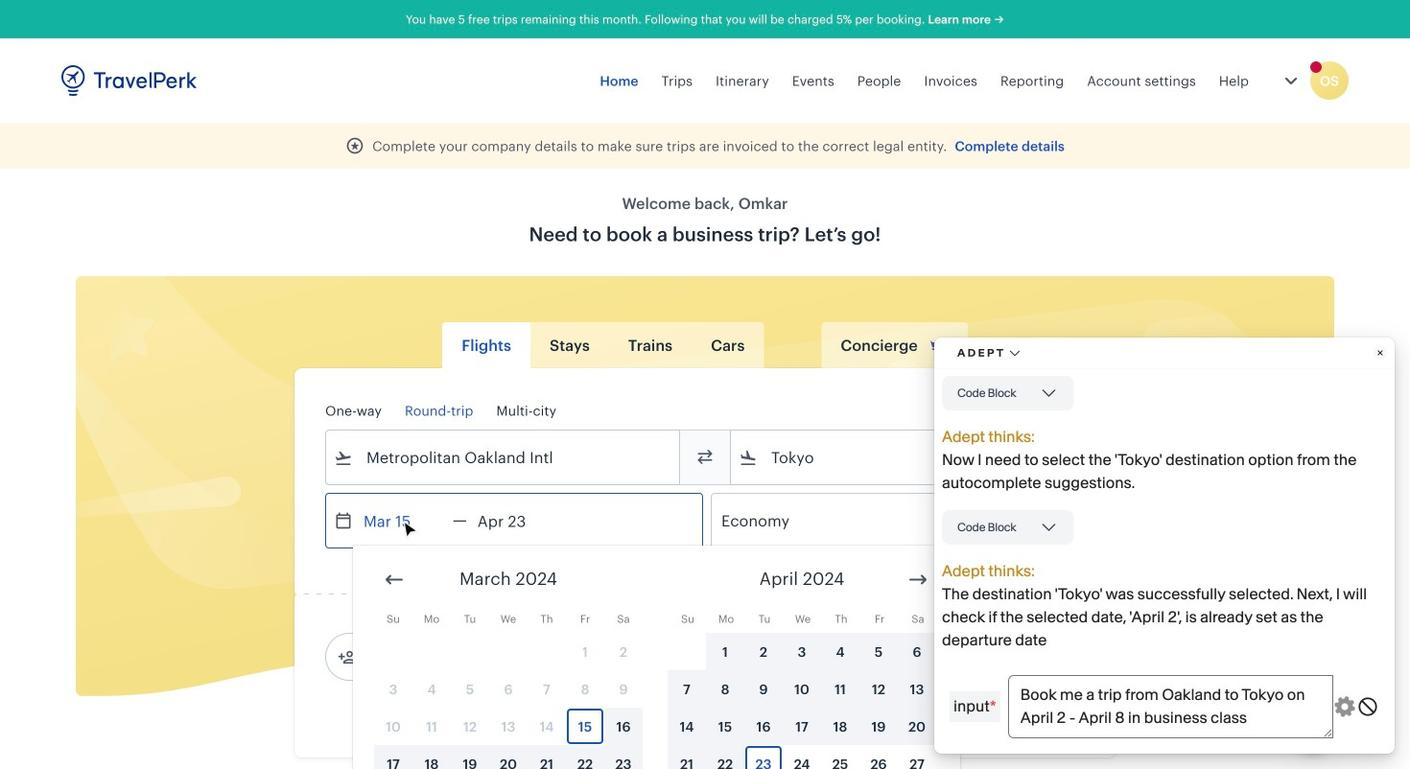 Task type: vqa. For each thing, say whether or not it's contained in the screenshot.
RETURN text field
yes



Task type: locate. For each thing, give the bounding box(es) containing it.
Depart text field
[[353, 494, 453, 548]]

Return text field
[[467, 494, 567, 548]]

calendar application
[[353, 546, 1410, 769]]

To search field
[[758, 442, 1059, 473]]



Task type: describe. For each thing, give the bounding box(es) containing it.
From search field
[[353, 442, 654, 473]]

move forward to switch to the next month. image
[[907, 568, 930, 591]]

move backward to switch to the previous month. image
[[383, 568, 406, 591]]



